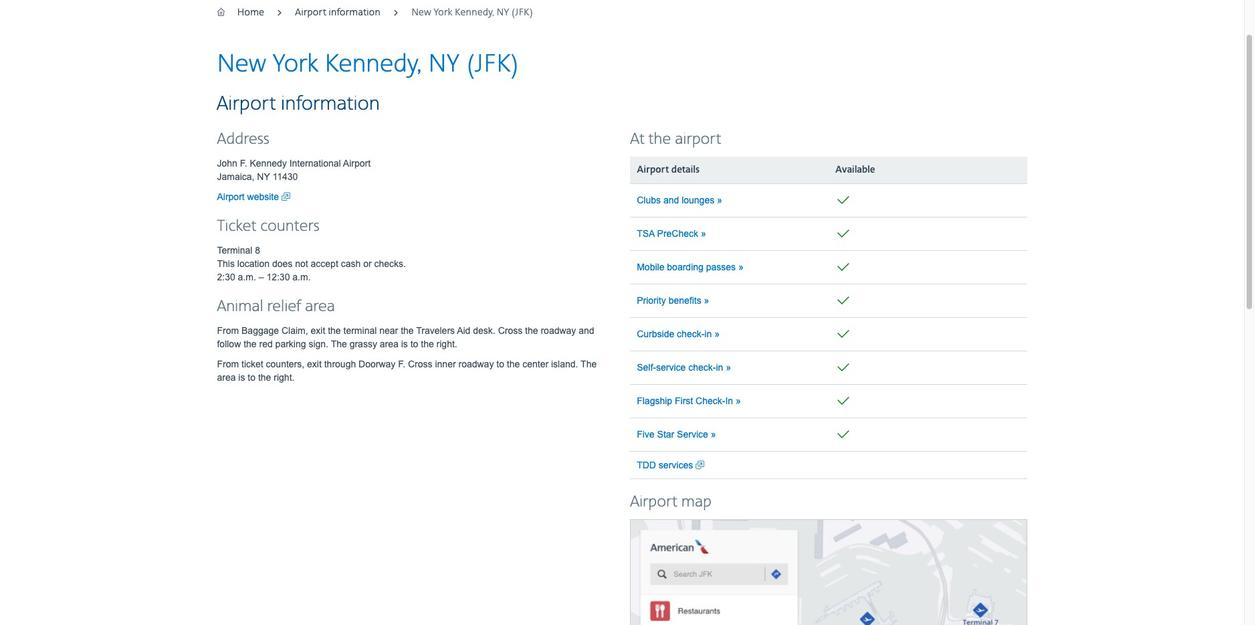 Task type: vqa. For each thing, say whether or not it's contained in the screenshot.
second You from the bottom
no



Task type: locate. For each thing, give the bounding box(es) containing it.
airport
[[676, 130, 722, 149]]

service
[[657, 362, 686, 373]]

priority benefits
[[637, 295, 704, 306]]

the
[[649, 130, 672, 149], [328, 325, 341, 336], [401, 325, 414, 336], [525, 325, 538, 336], [244, 338, 257, 349], [421, 338, 434, 349], [507, 359, 520, 369], [258, 372, 271, 383]]

0 horizontal spatial in
[[705, 329, 712, 339]]

at
[[631, 130, 645, 149]]

a.m.
[[238, 272, 256, 282], [293, 272, 311, 282]]

exit down sign.
[[307, 359, 322, 369]]

tsa
[[637, 228, 655, 239]]

right.
[[437, 338, 458, 349], [274, 372, 295, 383]]

1 horizontal spatial is
[[401, 338, 408, 349]]

flagship
[[637, 396, 673, 406]]

2 vertical spatial area
[[217, 372, 236, 383]]

right. down counters,
[[274, 372, 295, 383]]

mobile boarding passes
[[637, 262, 739, 273]]

right. inside from ticket counters, exit through doorway f. cross inner roadway to the center island. the area is to the right.
[[274, 372, 295, 383]]

curbside check-in link
[[637, 329, 720, 339]]

check-
[[677, 329, 705, 339], [689, 362, 716, 373]]

1 horizontal spatial f.
[[398, 359, 406, 369]]

1 vertical spatial york
[[273, 49, 318, 79]]

1 horizontal spatial cross
[[498, 325, 523, 336]]

from down follow
[[217, 359, 239, 369]]

1 vertical spatial cross
[[408, 359, 433, 369]]

0 vertical spatial the
[[331, 338, 347, 349]]

relief
[[267, 297, 301, 316]]

flagship first check-in available image
[[836, 391, 852, 411]]

2 horizontal spatial area
[[380, 338, 399, 349]]

kennedy
[[250, 158, 287, 168]]

the right island. at bottom left
[[581, 359, 597, 369]]

to down travelers
[[411, 338, 419, 349]]

f. inside john f. kennedy international airport jamaica,       ny       11430
[[240, 158, 247, 168]]

flagship first check-in link
[[637, 396, 741, 406]]

airport right international
[[343, 158, 371, 168]]

a.m. down not
[[293, 272, 311, 282]]

0 vertical spatial cross
[[498, 325, 523, 336]]

in up self-service check-in link
[[705, 329, 712, 339]]

2 from from the top
[[217, 359, 239, 369]]

0 horizontal spatial kennedy,
[[325, 49, 422, 79]]

first
[[675, 396, 694, 406]]

2 horizontal spatial to
[[497, 359, 505, 369]]

ticket
[[217, 217, 256, 236]]

1 horizontal spatial and
[[664, 195, 680, 206]]

airport information inside new york kennedy, ny (jfk) main content
[[217, 91, 380, 116]]

0 horizontal spatial a.m.
[[238, 272, 256, 282]]

1 vertical spatial airport information
[[217, 91, 380, 116]]

through
[[324, 359, 356, 369]]

from inside from ticket counters, exit through doorway f. cross inner roadway to the center island. the area is to the right.
[[217, 359, 239, 369]]

1 vertical spatial f.
[[398, 359, 406, 369]]

f. up jamaica,
[[240, 158, 247, 168]]

0 horizontal spatial f.
[[240, 158, 247, 168]]

the right at
[[649, 130, 672, 149]]

cross
[[498, 325, 523, 336], [408, 359, 433, 369]]

airport website
[[217, 191, 282, 202]]

0 vertical spatial information
[[329, 6, 381, 19]]

roadway
[[541, 325, 577, 336], [459, 359, 494, 369]]

1 vertical spatial area
[[380, 338, 399, 349]]

1 horizontal spatial right.
[[437, 338, 458, 349]]

five
[[637, 429, 655, 440]]

area down follow
[[217, 372, 236, 383]]

home link
[[237, 6, 264, 19]]

exit up sign.
[[311, 325, 325, 336]]

the up through
[[331, 338, 347, 349]]

from up follow
[[217, 325, 239, 336]]

priority benefits available image
[[829, 284, 1028, 317], [836, 291, 852, 310]]

cross left inner
[[408, 359, 433, 369]]

f. inside from ticket counters, exit through doorway f. cross inner roadway to the center island. the area is to the right.
[[398, 359, 406, 369]]

1 horizontal spatial roadway
[[541, 325, 577, 336]]

0 vertical spatial from
[[217, 325, 239, 336]]

0 horizontal spatial and
[[579, 325, 595, 336]]

1 vertical spatial information
[[281, 91, 380, 116]]

counters,
[[266, 359, 305, 369]]

exit inside 'from baggage claim, exit the terminal near the travelers aid desk. cross the roadway and follow the red parking sign. the grassy area is to the right.'
[[311, 325, 325, 336]]

is down ticket
[[239, 372, 245, 383]]

is up from ticket counters, exit through doorway f. cross inner roadway to the center island. the area is to the right.
[[401, 338, 408, 349]]

1 vertical spatial new york kennedy, ny (jfk)
[[217, 49, 520, 79]]

11430
[[273, 171, 298, 182]]

0 horizontal spatial is
[[239, 372, 245, 383]]

1 vertical spatial the
[[581, 359, 597, 369]]

jamaica,
[[217, 171, 255, 182]]

0 vertical spatial new
[[412, 6, 432, 19]]

in up check-
[[716, 362, 724, 373]]

to left center
[[497, 359, 505, 369]]

curbside check-in
[[637, 329, 715, 339]]

kennedy,
[[455, 6, 495, 19], [325, 49, 422, 79]]

0 vertical spatial exit
[[311, 325, 325, 336]]

airport down 'tdd'
[[631, 492, 678, 512]]

1 vertical spatial and
[[579, 325, 595, 336]]

1 vertical spatial exit
[[307, 359, 322, 369]]

star
[[658, 429, 675, 440]]

airport information link
[[295, 6, 381, 19]]

ny
[[497, 6, 509, 19], [428, 49, 460, 79], [257, 171, 270, 182]]

2 vertical spatial ny
[[257, 171, 270, 182]]

roadway right inner
[[459, 359, 494, 369]]

doorway
[[359, 359, 396, 369]]

in
[[705, 329, 712, 339], [716, 362, 724, 373]]

0 vertical spatial and
[[664, 195, 680, 206]]

exit
[[311, 325, 325, 336], [307, 359, 322, 369]]

animal relief area
[[217, 297, 335, 316]]

airport map
[[631, 492, 712, 512]]

the left center
[[507, 359, 520, 369]]

0 vertical spatial new york kennedy, ny (jfk)
[[412, 6, 534, 19]]

self-service check-in available image
[[829, 351, 1028, 384], [836, 358, 852, 377]]

check-
[[696, 396, 726, 406]]

1 vertical spatial in
[[716, 362, 724, 373]]

is inside from ticket counters, exit through doorway f. cross inner roadway to the center island. the area is to the right.
[[239, 372, 245, 383]]

0 horizontal spatial the
[[331, 338, 347, 349]]

self-
[[637, 362, 657, 373]]

airport information
[[295, 6, 381, 19], [217, 91, 380, 116]]

flagship first check-in available image
[[829, 384, 1028, 418]]

mobile boarding passes link
[[637, 262, 744, 273]]

to down ticket
[[248, 372, 256, 383]]

cross inside from ticket counters, exit through doorway f. cross inner roadway to the center island. the area is to the right.
[[408, 359, 433, 369]]

interactive airport map for jfk image
[[631, 519, 1028, 625]]

tsa precheck available image
[[829, 217, 1028, 250]]

1 vertical spatial from
[[217, 359, 239, 369]]

0 vertical spatial to
[[411, 338, 419, 349]]

five star service link
[[637, 429, 716, 440]]

0 vertical spatial right.
[[437, 338, 458, 349]]

1 horizontal spatial in
[[716, 362, 724, 373]]

0 vertical spatial roadway
[[541, 325, 577, 336]]

0 vertical spatial is
[[401, 338, 408, 349]]

f. right "doorway"
[[398, 359, 406, 369]]

island.
[[551, 359, 579, 369]]

2 horizontal spatial ny
[[497, 6, 509, 19]]

exit inside from ticket counters, exit through doorway f. cross inner roadway to the center island. the area is to the right.
[[307, 359, 322, 369]]

1 horizontal spatial kennedy,
[[455, 6, 495, 19]]

home
[[237, 6, 264, 19]]

1 vertical spatial kennedy,
[[325, 49, 422, 79]]

0 horizontal spatial cross
[[408, 359, 433, 369]]

0 horizontal spatial to
[[248, 372, 256, 383]]

1 horizontal spatial new
[[412, 6, 432, 19]]

1 vertical spatial is
[[239, 372, 245, 383]]

inner
[[435, 359, 456, 369]]

0 horizontal spatial right.
[[274, 372, 295, 383]]

1 vertical spatial ny
[[428, 49, 460, 79]]

is
[[401, 338, 408, 349], [239, 372, 245, 383]]

map
[[682, 492, 712, 512]]

information
[[329, 6, 381, 19], [281, 91, 380, 116]]

0 horizontal spatial roadway
[[459, 359, 494, 369]]

passes
[[707, 262, 736, 273]]

1 vertical spatial roadway
[[459, 359, 494, 369]]

from for from ticket counters, exit through doorway f. cross inner roadway to the center island. the area is to the right.
[[217, 359, 239, 369]]

from inside 'from baggage claim, exit the terminal near the travelers aid desk. cross the roadway and follow the red parking sign. the grassy area is to the right.'
[[217, 325, 239, 336]]

0 vertical spatial f.
[[240, 158, 247, 168]]

0 vertical spatial york
[[434, 6, 453, 19]]

1 from from the top
[[217, 325, 239, 336]]

airport down jamaica,
[[217, 191, 245, 202]]

in
[[726, 396, 734, 406]]

newpage image
[[696, 458, 705, 472]]

1 horizontal spatial ny
[[428, 49, 460, 79]]

five star service
[[637, 429, 711, 440]]

area up claim,
[[305, 297, 335, 316]]

area inside 'from baggage claim, exit the terminal near the travelers aid desk. cross the roadway and follow the red parking sign. the grassy area is to the right.'
[[380, 338, 399, 349]]

0 horizontal spatial area
[[217, 372, 236, 383]]

new york kennedy, ny (jfk) main content
[[201, 49, 1028, 625]]

f.
[[240, 158, 247, 168], [398, 359, 406, 369]]

0 vertical spatial area
[[305, 297, 335, 316]]

check- down benefits
[[677, 329, 705, 339]]

claim,
[[282, 325, 308, 336]]

the down travelers
[[421, 338, 434, 349]]

0 horizontal spatial ny
[[257, 171, 270, 182]]

mobile boarding passes available image
[[836, 257, 852, 277]]

cross right desk.
[[498, 325, 523, 336]]

1 vertical spatial right.
[[274, 372, 295, 383]]

1 horizontal spatial the
[[581, 359, 597, 369]]

area down near at the bottom of page
[[380, 338, 399, 349]]

red
[[259, 338, 273, 349]]

five star service available image
[[829, 418, 1028, 451]]

the up center
[[525, 325, 538, 336]]

john
[[217, 158, 237, 168]]

1 vertical spatial (jfk)
[[466, 49, 520, 79]]

the inside from ticket counters, exit through doorway f. cross inner roadway to the center island. the area is to the right.
[[581, 359, 597, 369]]

1 horizontal spatial to
[[411, 338, 419, 349]]

a.m. left the –
[[238, 272, 256, 282]]

the
[[331, 338, 347, 349], [581, 359, 597, 369]]

1 vertical spatial to
[[497, 359, 505, 369]]

roadway up island. at bottom left
[[541, 325, 577, 336]]

check- right service
[[689, 362, 716, 373]]

terminal 8 this location does not accept cash or checks. 2:30 a.m. – 12:30 a.m.
[[217, 245, 406, 282]]

airport up the clubs in the right of the page
[[637, 164, 669, 176]]

1 vertical spatial new
[[217, 49, 267, 79]]

right. down travelers
[[437, 338, 458, 349]]

(jfk)
[[512, 6, 534, 19], [466, 49, 520, 79]]

international
[[290, 158, 341, 168]]

area
[[305, 297, 335, 316], [380, 338, 399, 349], [217, 372, 236, 383]]

1 horizontal spatial a.m.
[[293, 272, 311, 282]]

airport inside john f. kennedy international airport jamaica,       ny       11430
[[343, 158, 371, 168]]

york
[[434, 6, 453, 19], [273, 49, 318, 79]]

0 horizontal spatial york
[[273, 49, 318, 79]]

curbside check-in available image
[[829, 317, 1028, 351]]

1 horizontal spatial area
[[305, 297, 335, 316]]

2 a.m. from the left
[[293, 272, 311, 282]]

0 horizontal spatial new
[[217, 49, 267, 79]]

follow
[[217, 338, 241, 349]]

service
[[677, 429, 709, 440]]

8
[[255, 245, 260, 255]]



Task type: describe. For each thing, give the bounding box(es) containing it.
1 horizontal spatial york
[[434, 6, 453, 19]]

tdd
[[637, 460, 657, 470]]

york inside main content
[[273, 49, 318, 79]]

baggage
[[242, 325, 279, 336]]

priority
[[637, 295, 666, 306]]

not
[[295, 258, 308, 269]]

0 vertical spatial ny
[[497, 6, 509, 19]]

mobile
[[637, 262, 665, 273]]

terminal
[[217, 245, 253, 255]]

and inside 'from baggage claim, exit the terminal near the travelers aid desk. cross the roadway and follow the red parking sign. the grassy area is to the right.'
[[579, 325, 595, 336]]

the down ticket
[[258, 372, 271, 383]]

the left red in the left bottom of the page
[[244, 338, 257, 349]]

from ticket counters, exit through doorway f. cross inner roadway to the center island. the area is to the right.
[[217, 359, 597, 383]]

five star service available image
[[836, 425, 852, 444]]

parking
[[275, 338, 306, 349]]

tdd services link
[[637, 458, 705, 472]]

airport website link
[[217, 190, 290, 203]]

clubs and lounges
[[637, 195, 718, 206]]

from for from baggage claim, exit the terminal near the travelers aid desk. cross the roadway and follow the red parking sign. the grassy area is to the right.
[[217, 325, 239, 336]]

does
[[272, 258, 293, 269]]

aid
[[457, 325, 471, 336]]

accept
[[311, 258, 339, 269]]

roadway inside from ticket counters, exit through doorway f. cross inner roadway to the center island. the area is to the right.
[[459, 359, 494, 369]]

boarding
[[668, 262, 704, 273]]

or
[[364, 258, 372, 269]]

is inside 'from baggage claim, exit the terminal near the travelers aid desk. cross the roadway and follow the red parking sign. the grassy area is to the right.'
[[401, 338, 408, 349]]

12:30
[[267, 272, 290, 282]]

curbside check-in available image
[[836, 324, 852, 344]]

checks.
[[374, 258, 406, 269]]

the up sign.
[[328, 325, 341, 336]]

airport details
[[637, 164, 700, 176]]

1 vertical spatial check-
[[689, 362, 716, 373]]

mobile boarding passes available image
[[829, 250, 1028, 284]]

0 vertical spatial check-
[[677, 329, 705, 339]]

counters
[[260, 217, 320, 236]]

at the airport
[[631, 130, 722, 149]]

flagship first check-in
[[637, 396, 736, 406]]

0 vertical spatial airport information
[[295, 6, 381, 19]]

new inside main content
[[217, 49, 267, 79]]

near
[[380, 325, 398, 336]]

newpage image
[[282, 190, 290, 203]]

animal
[[217, 297, 263, 316]]

grassy
[[350, 338, 377, 349]]

the right near at the bottom of page
[[401, 325, 414, 336]]

tdd services not available element
[[829, 451, 1028, 479]]

self-service check-in
[[637, 362, 726, 373]]

airport up address
[[217, 91, 276, 116]]

ticket
[[242, 359, 263, 369]]

1 a.m. from the left
[[238, 272, 256, 282]]

right. inside 'from baggage claim, exit the terminal near the travelers aid desk. cross the roadway and follow the red parking sign. the grassy area is to the right.'
[[437, 338, 458, 349]]

tsa precheck
[[637, 228, 701, 239]]

desk.
[[473, 325, 496, 336]]

address
[[217, 130, 270, 149]]

tsa precheck available image
[[836, 224, 852, 243]]

precheck
[[658, 228, 699, 239]]

roadway inside 'from baggage claim, exit the terminal near the travelers aid desk. cross the roadway and follow the red parking sign. the grassy area is to the right.'
[[541, 325, 577, 336]]

this
[[217, 258, 235, 269]]

center
[[523, 359, 549, 369]]

exit for claim,
[[311, 325, 325, 336]]

travelers
[[416, 325, 455, 336]]

location
[[237, 258, 270, 269]]

–
[[259, 272, 264, 282]]

the inside 'from baggage claim, exit the terminal near the travelers aid desk. cross the roadway and follow the red parking sign. the grassy area is to the right.'
[[331, 338, 347, 349]]

details
[[672, 164, 700, 176]]

ny inside john f. kennedy international airport jamaica,       ny       11430
[[257, 171, 270, 182]]

john f. kennedy international airport jamaica,       ny       11430
[[217, 158, 371, 182]]

from baggage claim, exit the terminal near the travelers aid desk. cross the roadway and follow the red parking sign. the grassy area is to the right.
[[217, 325, 595, 349]]

to inside 'from baggage claim, exit the terminal near the travelers aid desk. cross the roadway and follow the red parking sign. the grassy area is to the right.'
[[411, 338, 419, 349]]

2:30
[[217, 272, 235, 282]]

0 vertical spatial (jfk)
[[512, 6, 534, 19]]

clubs and lounges link
[[637, 195, 723, 206]]

services
[[659, 460, 694, 470]]

kennedy, inside main content
[[325, 49, 422, 79]]

curbside
[[637, 329, 675, 339]]

tdd services
[[637, 460, 696, 470]]

priority benefits link
[[637, 295, 710, 306]]

0 vertical spatial in
[[705, 329, 712, 339]]

cross inside 'from baggage claim, exit the terminal near the travelers aid desk. cross the roadway and follow the red parking sign. the grassy area is to the right.'
[[498, 325, 523, 336]]

(jfk) inside main content
[[466, 49, 520, 79]]

area inside from ticket counters, exit through doorway f. cross inner roadway to the center island. the area is to the right.
[[217, 372, 236, 383]]

website
[[247, 191, 279, 202]]

benefits
[[669, 295, 702, 306]]

information inside new york kennedy, ny (jfk) main content
[[281, 91, 380, 116]]

self-service check-in link
[[637, 362, 732, 373]]

airport right home
[[295, 6, 327, 19]]

exit for counters,
[[307, 359, 322, 369]]

lounges
[[682, 195, 715, 206]]

new york kennedy, ny (jfk) inside main content
[[217, 49, 520, 79]]

terminal
[[344, 325, 377, 336]]

sign.
[[309, 338, 329, 349]]

tsa precheck link
[[637, 228, 707, 239]]

cash
[[341, 258, 361, 269]]

clubs
[[637, 195, 661, 206]]

clubs and lounges available image
[[836, 191, 852, 210]]

2 vertical spatial to
[[248, 372, 256, 383]]

0 vertical spatial kennedy,
[[455, 6, 495, 19]]

ticket counters
[[217, 217, 320, 236]]

clubs and lounges available image
[[829, 184, 1028, 217]]

available
[[836, 164, 876, 176]]



